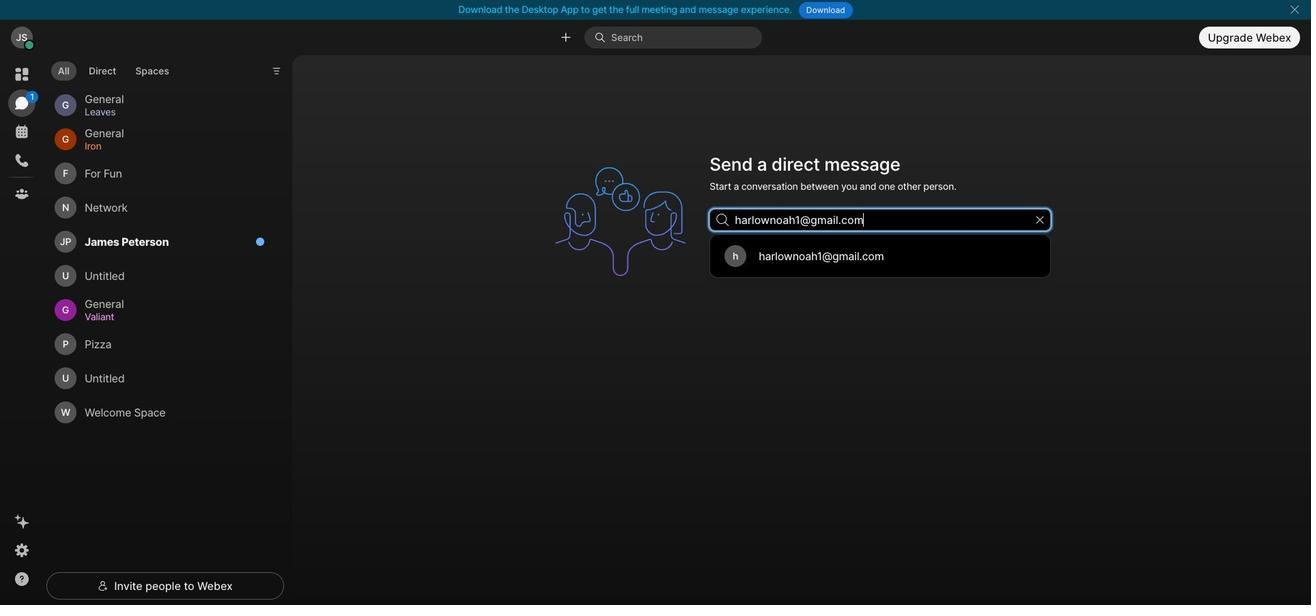 Task type: vqa. For each thing, say whether or not it's contained in the screenshot.
Add people by name or email text box at right
yes



Task type: locate. For each thing, give the bounding box(es) containing it.
untitled list item
[[49, 259, 273, 293], [49, 362, 273, 396]]

leaves element
[[85, 105, 257, 120]]

untitled list item down the valiant 'element'
[[49, 362, 273, 396]]

1 vertical spatial untitled list item
[[49, 362, 273, 396]]

0 vertical spatial untitled list item
[[49, 259, 273, 293]]

harlownoah1@gmail.com list item
[[714, 239, 1048, 274]]

2 general list item from the top
[[49, 122, 273, 157]]

pizza list item
[[49, 327, 273, 362]]

general list item
[[49, 88, 273, 122], [49, 122, 273, 157], [49, 293, 273, 327]]

cancel_16 image
[[1290, 4, 1301, 15]]

new messages image
[[256, 237, 265, 247]]

untitled list item up the valiant 'element'
[[49, 259, 273, 293]]

navigation
[[0, 55, 44, 605]]

1 general list item from the top
[[49, 88, 273, 122]]

tab list
[[48, 53, 180, 85]]



Task type: describe. For each thing, give the bounding box(es) containing it.
1 untitled list item from the top
[[49, 259, 273, 293]]

2 untitled list item from the top
[[49, 362, 273, 396]]

welcome space list item
[[49, 396, 273, 430]]

Add people by name or email text field
[[710, 209, 1052, 231]]

start a conversation between you and one other person. image
[[549, 150, 702, 294]]

james peterson, new messages list item
[[49, 225, 273, 259]]

webex tab list
[[8, 61, 38, 208]]

search_18 image
[[717, 214, 729, 226]]

for fun list item
[[49, 157, 273, 191]]

3 general list item from the top
[[49, 293, 273, 327]]

valiant element
[[85, 310, 257, 325]]

network list item
[[49, 191, 273, 225]]

iron element
[[85, 139, 257, 154]]



